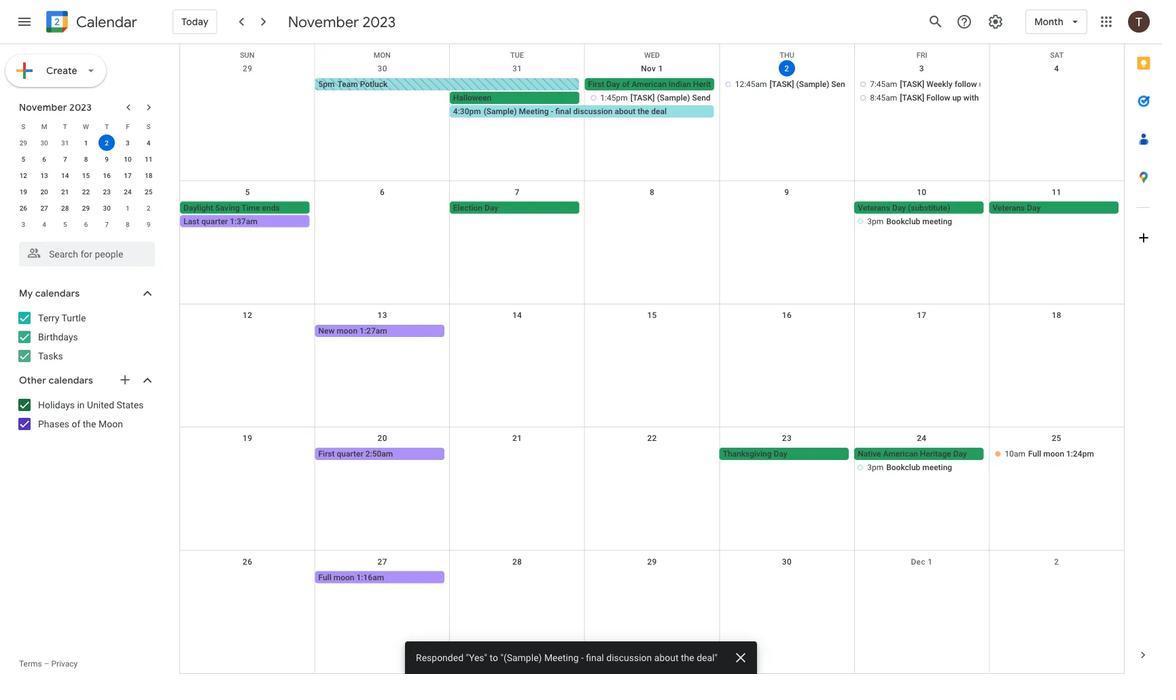 Task type: locate. For each thing, give the bounding box(es) containing it.
27 inside row group
[[40, 204, 48, 212]]

5 up daylight saving time ends button
[[245, 187, 250, 197]]

0 vertical spatial 3
[[920, 64, 925, 73]]

first up 1:45pm at the top right of the page
[[588, 80, 605, 89]]

tab list
[[1126, 44, 1163, 637]]

3pm bookclub meeting down veterans day (substitute)
[[868, 217, 953, 226]]

up right the follow
[[980, 80, 989, 89]]

16 inside row group
[[103, 171, 111, 180]]

about down 1:45pm at the top right of the page
[[615, 107, 636, 116]]

1 vertical spatial 6
[[380, 187, 385, 197]]

cell containing native american heritage day
[[855, 448, 990, 476]]

2 cell
[[96, 135, 117, 151]]

month button
[[1026, 5, 1088, 38]]

1 vertical spatial 24
[[918, 434, 927, 444]]

heritage right native
[[921, 450, 952, 459]]

american
[[632, 80, 667, 89], [884, 450, 919, 459]]

day for veterans day (substitute)
[[893, 203, 907, 212]]

mon
[[374, 51, 391, 60]]

2 vertical spatial 9
[[147, 220, 151, 229]]

bookclub down veterans day (substitute)
[[887, 217, 921, 226]]

2023 up w
[[69, 101, 92, 114]]

1 vertical spatial of
[[72, 419, 80, 430]]

responded
[[416, 653, 464, 664]]

1 vertical spatial 14
[[513, 311, 522, 320]]

8:45am
[[871, 93, 898, 103]]

3 for 1
[[126, 139, 130, 147]]

tasks
[[38, 351, 63, 362]]

2 inside 'element'
[[147, 204, 151, 212]]

american right native
[[884, 450, 919, 459]]

0 vertical spatial 17
[[124, 171, 132, 180]]

0 horizontal spatial (sample)
[[484, 107, 517, 116]]

25 inside grid
[[1053, 434, 1062, 444]]

0 vertical spatial november 2023
[[288, 12, 396, 31]]

1 s from the left
[[21, 122, 25, 131]]

first inside row
[[588, 80, 605, 89]]

day
[[607, 80, 621, 89], [485, 203, 499, 212], [893, 203, 907, 212], [1028, 203, 1041, 212], [774, 450, 788, 459], [954, 450, 968, 459]]

november 2023 up the mon
[[288, 12, 396, 31]]

1 horizontal spatial november
[[288, 12, 359, 31]]

4:30pm
[[454, 107, 481, 116]]

1 vertical spatial up
[[953, 93, 962, 103]]

of up 1:45pm at the top right of the page
[[623, 80, 630, 89]]

thu
[[780, 51, 795, 60]]

10am
[[1006, 450, 1026, 459]]

2:50am
[[366, 450, 393, 459]]

bookclub for american
[[887, 463, 921, 473]]

row group containing 29
[[13, 135, 159, 233]]

10
[[124, 155, 132, 163], [918, 187, 927, 197]]

1 horizontal spatial month
[[1035, 16, 1064, 28]]

indian
[[669, 80, 692, 89]]

the inside 5pm team potluck halloween 4:30pm (sample) meeting - final discussion about the deal
[[638, 107, 650, 116]]

28 element
[[57, 200, 73, 216]]

20 down 13 element
[[40, 188, 48, 196]]

2 vertical spatial 5
[[63, 220, 67, 229]]

november 2023 up m
[[19, 101, 92, 114]]

1 vertical spatial 3pm bookclub meeting
[[868, 463, 953, 473]]

3 down 26 element in the top of the page
[[21, 220, 25, 229]]

0 vertical spatial 28
[[61, 204, 69, 212]]

(substitute)
[[909, 203, 951, 212]]

2 vertical spatial moon
[[334, 573, 355, 583]]

7 up election day button
[[515, 187, 520, 197]]

0 horizontal spatial 20
[[40, 188, 48, 196]]

full right 10am
[[1029, 450, 1042, 459]]

1 vertical spatial calendars
[[49, 375, 93, 387]]

0 horizontal spatial november 2023
[[19, 101, 92, 114]]

1 veterans from the left
[[858, 203, 891, 212]]

quarter inside button
[[337, 450, 364, 459]]

meeting right "(sample)
[[545, 653, 579, 664]]

[task] left follow
[[901, 93, 925, 103]]

(sample)
[[991, 80, 1023, 89], [1013, 93, 1046, 103]]

8:45am [task] follow up with widgetz (sample)
[[871, 93, 1046, 103]]

1 vertical spatial quarter
[[337, 450, 364, 459]]

1 vertical spatial 3
[[126, 139, 130, 147]]

0 vertical spatial 27
[[40, 204, 48, 212]]

1 horizontal spatial 8
[[126, 220, 130, 229]]

8 for sun
[[650, 187, 655, 197]]

halloween
[[454, 93, 492, 103]]

(sample) right widgetz
[[1013, 93, 1046, 103]]

2 3pm from the top
[[868, 463, 884, 473]]

0 horizontal spatial veterans
[[858, 203, 891, 212]]

10 inside 10 element
[[124, 155, 132, 163]]

20 up first quarter 2:50am button
[[378, 434, 387, 444]]

16 element
[[99, 167, 115, 184]]

quarter down saving at top left
[[201, 217, 228, 226]]

about left the deal"
[[655, 653, 679, 664]]

thanksgiving day
[[723, 450, 788, 459]]

1 3pm from the top
[[868, 217, 884, 226]]

31
[[513, 64, 522, 73], [61, 139, 69, 147]]

cell containing first day of american indian heritage month
[[585, 78, 775, 119]]

0 horizontal spatial t
[[63, 122, 67, 131]]

29
[[243, 64, 253, 73], [19, 139, 27, 147], [82, 204, 90, 212], [648, 557, 657, 567]]

0 vertical spatial month
[[1035, 16, 1064, 28]]

create
[[46, 65, 77, 77]]

0 horizontal spatial 25
[[145, 188, 153, 196]]

holidays in united states
[[38, 400, 144, 411]]

quarter left 2:50am
[[337, 450, 364, 459]]

- right "(sample)
[[581, 653, 584, 664]]

november 2023
[[288, 12, 396, 31], [19, 101, 92, 114]]

f
[[126, 122, 130, 131]]

1 vertical spatial 21
[[513, 434, 522, 444]]

calendar heading
[[73, 13, 137, 32]]

13
[[40, 171, 48, 180], [378, 311, 387, 320]]

s right f
[[147, 122, 151, 131]]

21 inside row group
[[61, 188, 69, 196]]

meeting down the (substitute)
[[923, 217, 953, 226]]

deal"
[[697, 653, 718, 664]]

ends
[[262, 203, 280, 212]]

- inside 5pm team potluck halloween 4:30pm (sample) meeting - final discussion about the deal
[[551, 107, 554, 116]]

veterans inside the veterans day (substitute) button
[[858, 203, 891, 212]]

22 inside grid
[[648, 434, 657, 444]]

1 vertical spatial 7
[[515, 187, 520, 197]]

25 element
[[141, 184, 157, 200]]

1 vertical spatial about
[[655, 653, 679, 664]]

november 2023 grid
[[13, 118, 159, 233]]

- down 'halloween' button
[[551, 107, 554, 116]]

10 up the veterans day (substitute) button
[[918, 187, 927, 197]]

28
[[61, 204, 69, 212], [513, 557, 522, 567]]

2 vertical spatial 4
[[42, 220, 46, 229]]

calendars for my calendars
[[35, 288, 80, 300]]

Search for people text field
[[27, 242, 147, 267]]

25 up 10am full moon 1:24pm on the right of the page
[[1053, 434, 1062, 444]]

1 vertical spatial 4
[[147, 139, 151, 147]]

full left 1:16am
[[319, 573, 332, 583]]

0 horizontal spatial -
[[551, 107, 554, 116]]

0 vertical spatial calendars
[[35, 288, 80, 300]]

2 horizontal spatial 3
[[920, 64, 925, 73]]

1 vertical spatial 8
[[650, 187, 655, 197]]

daylight saving time ends button
[[180, 202, 310, 214]]

phases of the moon
[[38, 419, 123, 430]]

None search field
[[0, 237, 169, 267]]

moon
[[337, 326, 358, 336], [1044, 450, 1065, 459], [334, 573, 355, 583]]

0 horizontal spatial november
[[19, 101, 67, 114]]

2 bookclub from the top
[[887, 463, 921, 473]]

of inside other calendars list
[[72, 419, 80, 430]]

0 horizontal spatial 7
[[63, 155, 67, 163]]

1 horizontal spatial 26
[[243, 557, 253, 567]]

1
[[659, 64, 664, 73], [84, 139, 88, 147], [126, 204, 130, 212], [928, 557, 933, 567]]

28 inside row group
[[61, 204, 69, 212]]

27
[[40, 204, 48, 212], [378, 557, 387, 567]]

23 up 30 element
[[103, 188, 111, 196]]

0 vertical spatial 15
[[82, 171, 90, 180]]

3pm
[[868, 217, 884, 226], [868, 463, 884, 473]]

birthdays
[[38, 332, 78, 343]]

1 vertical spatial november
[[19, 101, 67, 114]]

1 3pm bookclub meeting from the top
[[868, 217, 953, 226]]

31 down tue
[[513, 64, 522, 73]]

0 vertical spatial -
[[551, 107, 554, 116]]

december 5 element
[[57, 216, 73, 233]]

row group
[[13, 135, 159, 233]]

3pm bookclub meeting down native american heritage day
[[868, 463, 953, 473]]

1 horizontal spatial 7
[[105, 220, 109, 229]]

s up october 29 element
[[21, 122, 25, 131]]

states
[[117, 400, 144, 411]]

1 horizontal spatial 18
[[1053, 311, 1062, 320]]

native
[[858, 450, 882, 459]]

heritage up send
[[694, 80, 725, 89]]

terry turtle
[[38, 312, 86, 324]]

3pm down veterans day (substitute)
[[868, 217, 884, 226]]

moon left 1:16am
[[334, 573, 355, 583]]

1 vertical spatial 9
[[785, 187, 790, 197]]

first for first day of american indian heritage month
[[588, 80, 605, 89]]

26 inside row group
[[19, 204, 27, 212]]

0 horizontal spatial 21
[[61, 188, 69, 196]]

(sample) down first day of american indian heritage month
[[657, 93, 691, 103]]

4 down 27 element
[[42, 220, 46, 229]]

31 inside grid
[[513, 64, 522, 73]]

0 horizontal spatial 19
[[19, 188, 27, 196]]

2 vertical spatial 6
[[84, 220, 88, 229]]

23 up "thanksgiving day" button
[[783, 434, 792, 444]]

december 8 element
[[120, 216, 136, 233]]

1 horizontal spatial quarter
[[337, 450, 364, 459]]

the down holidays in united states
[[83, 419, 96, 430]]

full moon 1:16am button
[[315, 572, 445, 584]]

11 up veterans day button
[[1053, 187, 1062, 197]]

7:45am
[[871, 80, 898, 89]]

october 29 element
[[15, 135, 32, 151]]

11 for sun
[[1053, 187, 1062, 197]]

1 horizontal spatial 23
[[783, 434, 792, 444]]

17
[[124, 171, 132, 180], [918, 311, 927, 320]]

4
[[1055, 64, 1060, 73], [147, 139, 151, 147], [42, 220, 46, 229]]

moon right 'new'
[[337, 326, 358, 336]]

day inside row
[[607, 80, 621, 89]]

veterans inside veterans day button
[[993, 203, 1026, 212]]

1 vertical spatial first
[[319, 450, 335, 459]]

american down the nov
[[632, 80, 667, 89]]

heritage
[[694, 80, 725, 89], [921, 450, 952, 459]]

november up m
[[19, 101, 67, 114]]

1:45pm
[[601, 93, 628, 103]]

1 bookclub from the top
[[887, 217, 921, 226]]

november
[[288, 12, 359, 31], [19, 101, 67, 114]]

3 down f
[[126, 139, 130, 147]]

18 element
[[141, 167, 157, 184]]

"(sample)
[[501, 653, 542, 664]]

1 vertical spatial heritage
[[921, 450, 952, 459]]

row containing s
[[13, 118, 159, 135]]

11
[[145, 155, 153, 163], [1053, 187, 1062, 197]]

0 vertical spatial 5
[[21, 155, 25, 163]]

0 vertical spatial 26
[[19, 204, 27, 212]]

row
[[180, 44, 1125, 60], [180, 58, 1125, 181], [13, 118, 159, 135], [13, 135, 159, 151], [13, 151, 159, 167], [13, 167, 159, 184], [180, 181, 1125, 305], [13, 184, 159, 200], [13, 200, 159, 216], [13, 216, 159, 233], [180, 305, 1125, 428], [180, 428, 1125, 551], [180, 551, 1125, 675]]

0 vertical spatial 19
[[19, 188, 27, 196]]

1 vertical spatial moon
[[1044, 450, 1065, 459]]

1 vertical spatial 28
[[513, 557, 522, 567]]

row containing 29
[[13, 135, 159, 151]]

14
[[61, 171, 69, 180], [513, 311, 522, 320]]

24 element
[[120, 184, 136, 200]]

row containing sun
[[180, 44, 1125, 60]]

bookclub for day
[[887, 217, 921, 226]]

bookclub down native american heritage day
[[887, 463, 921, 473]]

5 down october 29 element
[[21, 155, 25, 163]]

0 horizontal spatial 6
[[42, 155, 46, 163]]

1:16am
[[357, 573, 384, 583]]

27 element
[[36, 200, 52, 216]]

5 down 28 element in the left top of the page
[[63, 220, 67, 229]]

december 1 element
[[120, 200, 136, 216]]

terms – privacy
[[19, 660, 78, 669]]

3 down fri
[[920, 64, 925, 73]]

meeting
[[519, 107, 549, 116], [545, 653, 579, 664]]

12 element
[[15, 167, 32, 184]]

1 horizontal spatial 19
[[243, 434, 253, 444]]

21 element
[[57, 184, 73, 200]]

full
[[1029, 450, 1042, 459], [319, 573, 332, 583]]

15
[[82, 171, 90, 180], [648, 311, 657, 320]]

0 vertical spatial 2023
[[363, 12, 396, 31]]

1 vertical spatial 12
[[243, 311, 253, 320]]

1 vertical spatial bookclub
[[887, 463, 921, 473]]

1 vertical spatial 3pm
[[868, 463, 884, 473]]

first
[[588, 80, 605, 89], [319, 450, 335, 459]]

7 inside row
[[105, 220, 109, 229]]

24 up december 1 element
[[124, 188, 132, 196]]

1 horizontal spatial 13
[[378, 311, 387, 320]]

23 inside grid
[[783, 434, 792, 444]]

1 horizontal spatial 16
[[783, 311, 792, 320]]

month up the pricing
[[727, 80, 750, 89]]

9 for sun
[[785, 187, 790, 197]]

0 vertical spatial 22
[[82, 188, 90, 196]]

1 vertical spatial 2023
[[69, 101, 92, 114]]

23
[[103, 188, 111, 196], [783, 434, 792, 444]]

calendars up 'in'
[[49, 375, 93, 387]]

13 up new moon 1:27am button at top left
[[378, 311, 387, 320]]

19 element
[[15, 184, 32, 200]]

31 right the october 30 element in the left top of the page
[[61, 139, 69, 147]]

up left with
[[953, 93, 962, 103]]

9 for november 2023
[[105, 155, 109, 163]]

2023 up the mon
[[363, 12, 396, 31]]

6 for november 2023
[[42, 155, 46, 163]]

7 for november 2023
[[63, 155, 67, 163]]

0 horizontal spatial 9
[[105, 155, 109, 163]]

6 for sun
[[380, 187, 385, 197]]

27 for dec 1
[[378, 557, 387, 567]]

0 horizontal spatial 11
[[145, 155, 153, 163]]

8 for november 2023
[[84, 155, 88, 163]]

first for first quarter 2:50am
[[319, 450, 335, 459]]

1 horizontal spatial 21
[[513, 434, 522, 444]]

31 inside row group
[[61, 139, 69, 147]]

meeting down 'halloween' button
[[519, 107, 549, 116]]

0 horizontal spatial 28
[[61, 204, 69, 212]]

nov 1
[[641, 64, 664, 73]]

t up "2" cell
[[105, 122, 109, 131]]

12 inside row group
[[19, 171, 27, 180]]

2, today element
[[99, 135, 115, 151]]

meeting down native american heritage day button
[[923, 463, 953, 473]]

2 3pm bookclub meeting from the top
[[868, 463, 953, 473]]

1 vertical spatial 22
[[648, 434, 657, 444]]

1 vertical spatial 11
[[1053, 187, 1062, 197]]

saving
[[215, 203, 240, 212]]

4 up the '11' element
[[147, 139, 151, 147]]

27 up the december 4 element
[[40, 204, 48, 212]]

5 for sun
[[245, 187, 250, 197]]

main drawer image
[[16, 14, 33, 30]]

(sample) up widgetz
[[991, 80, 1023, 89]]

7 inside grid
[[515, 187, 520, 197]]

cell
[[180, 78, 315, 119], [450, 78, 720, 119], [585, 78, 775, 119], [855, 78, 1046, 119], [990, 78, 1125, 119], [180, 202, 315, 229], [315, 202, 450, 229], [585, 202, 720, 229], [720, 202, 855, 229], [855, 202, 990, 229], [180, 325, 315, 339], [450, 325, 585, 339], [585, 325, 720, 339], [855, 325, 990, 339], [990, 325, 1125, 339], [180, 448, 315, 476], [450, 448, 585, 476], [585, 448, 720, 476], [855, 448, 990, 476], [180, 572, 315, 585], [450, 572, 585, 585], [585, 572, 720, 585], [720, 572, 855, 585], [855, 572, 990, 585], [990, 572, 1125, 585]]

day inside button
[[774, 450, 788, 459]]

0 horizontal spatial 31
[[61, 139, 69, 147]]

first left 2:50am
[[319, 450, 335, 459]]

1 vertical spatial month
[[727, 80, 750, 89]]

1 meeting from the top
[[923, 217, 953, 226]]

2 veterans from the left
[[993, 203, 1026, 212]]

[task] up "deal"
[[631, 93, 655, 103]]

2 s from the left
[[147, 122, 151, 131]]

20 inside grid
[[378, 434, 387, 444]]

month up sat
[[1035, 16, 1064, 28]]

t up october 31 element
[[63, 122, 67, 131]]

0 vertical spatial 16
[[103, 171, 111, 180]]

1:27am
[[360, 326, 387, 336]]

follow
[[955, 80, 978, 89]]

0 horizontal spatial 5
[[21, 155, 25, 163]]

first quarter 2:50am
[[319, 450, 393, 459]]

december 9 element
[[141, 216, 157, 233]]

4 down sat
[[1055, 64, 1060, 73]]

0 vertical spatial discussion
[[574, 107, 613, 116]]

2 meeting from the top
[[923, 463, 953, 473]]

0 horizontal spatial 10
[[124, 155, 132, 163]]

24 up native american heritage day button
[[918, 434, 927, 444]]

7 down 30 element
[[105, 220, 109, 229]]

heritage inside button
[[694, 80, 725, 89]]

in
[[77, 400, 85, 411]]

0 horizontal spatial about
[[615, 107, 636, 116]]

0 horizontal spatial 3
[[21, 220, 25, 229]]

other calendars list
[[3, 394, 169, 435]]

final inside 5pm team potluck halloween 4:30pm (sample) meeting - final discussion about the deal
[[556, 107, 572, 116]]

[task] left weekly
[[901, 80, 925, 89]]

0 horizontal spatial 14
[[61, 171, 69, 180]]

0 horizontal spatial 8
[[84, 155, 88, 163]]

1 horizontal spatial 11
[[1053, 187, 1062, 197]]

10 up 17 "element"
[[124, 155, 132, 163]]

november up '5pm'
[[288, 12, 359, 31]]

0 vertical spatial meeting
[[923, 217, 953, 226]]

calendars
[[35, 288, 80, 300], [49, 375, 93, 387]]

25 down 18 element
[[145, 188, 153, 196]]

grid
[[180, 44, 1125, 675]]

9
[[105, 155, 109, 163], [785, 187, 790, 197], [147, 220, 151, 229]]

calendars up the terry turtle
[[35, 288, 80, 300]]

moon left 1:24pm
[[1044, 450, 1065, 459]]

election day button
[[450, 202, 580, 214]]

11 up 18 element
[[145, 155, 153, 163]]

7 down october 31 element
[[63, 155, 67, 163]]

daylight
[[184, 203, 213, 212]]

united
[[87, 400, 114, 411]]

20
[[40, 188, 48, 196], [378, 434, 387, 444]]

27 up full moon 1:16am button
[[378, 557, 387, 567]]

december 2 element
[[141, 200, 157, 216]]

0 horizontal spatial 2023
[[69, 101, 92, 114]]

(sample) down 'halloween' button
[[484, 107, 517, 116]]

11 inside row group
[[145, 155, 153, 163]]

[task] for [task] weekly follow up (sample)
[[901, 80, 925, 89]]

month inside dropdown button
[[1035, 16, 1064, 28]]

3pm down native
[[868, 463, 884, 473]]

13 up '20' element
[[40, 171, 48, 180]]

0 vertical spatial 12
[[19, 171, 27, 180]]

0 vertical spatial 13
[[40, 171, 48, 180]]

8
[[84, 155, 88, 163], [650, 187, 655, 197], [126, 220, 130, 229]]

veterans for veterans day
[[993, 203, 1026, 212]]

the left "deal"
[[638, 107, 650, 116]]

1 vertical spatial november 2023
[[19, 101, 92, 114]]

2023
[[363, 12, 396, 31], [69, 101, 92, 114]]

15 inside row group
[[82, 171, 90, 180]]

of down 'in'
[[72, 419, 80, 430]]

22 element
[[78, 184, 94, 200]]

0 vertical spatial 8
[[84, 155, 88, 163]]

month inside button
[[727, 80, 750, 89]]

1 vertical spatial 15
[[648, 311, 657, 320]]



Task type: describe. For each thing, give the bounding box(es) containing it.
21 inside grid
[[513, 434, 522, 444]]

daylight saving time ends last quarter 1:37am
[[184, 203, 280, 226]]

pricing
[[727, 93, 752, 103]]

sun
[[240, 51, 255, 60]]

my calendars list
[[3, 307, 169, 367]]

add other calendars image
[[118, 373, 132, 387]]

meeting for heritage
[[923, 463, 953, 473]]

today
[[182, 16, 209, 28]]

veterans for veterans day (substitute)
[[858, 203, 891, 212]]

1 vertical spatial -
[[581, 653, 584, 664]]

meeting inside 5pm team potluck halloween 4:30pm (sample) meeting - final discussion about the deal
[[519, 107, 549, 116]]

6 inside 'element'
[[84, 220, 88, 229]]

14 inside 'element'
[[61, 171, 69, 180]]

12:45am
[[736, 80, 768, 89]]

heritage inside button
[[921, 450, 952, 459]]

11 element
[[141, 151, 157, 167]]

1 vertical spatial (sample)
[[1013, 93, 1046, 103]]

meeting for (substitute)
[[923, 217, 953, 226]]

native american heritage day
[[858, 450, 968, 459]]

widgetz
[[982, 93, 1011, 103]]

1 up december 8 element
[[126, 204, 130, 212]]

9 inside row
[[147, 220, 151, 229]]

responded "yes" to "(sample) meeting - final discussion about the deal"
[[416, 653, 718, 664]]

first day of american indian heritage month
[[588, 80, 750, 89]]

4 for nov 1
[[1055, 64, 1060, 73]]

december 4 element
[[36, 216, 52, 233]]

quote
[[754, 93, 775, 103]]

tue
[[511, 51, 524, 60]]

first quarter 2:50am button
[[315, 448, 445, 461]]

m
[[41, 122, 47, 131]]

17 inside "element"
[[124, 171, 132, 180]]

my calendars button
[[3, 283, 169, 305]]

15 inside grid
[[648, 311, 657, 320]]

thanksgiving
[[723, 450, 772, 459]]

1 right dec
[[928, 557, 933, 567]]

13 inside grid
[[378, 311, 387, 320]]

calendar element
[[44, 8, 137, 38]]

privacy link
[[51, 660, 78, 669]]

1 down w
[[84, 139, 88, 147]]

december 6 element
[[78, 216, 94, 233]]

5 inside december 5 element
[[63, 220, 67, 229]]

row containing 3
[[13, 216, 159, 233]]

sat
[[1051, 51, 1064, 60]]

american inside button
[[632, 80, 667, 89]]

settings menu image
[[988, 14, 1005, 30]]

5pm team potluck halloween 4:30pm (sample) meeting - final discussion about the deal
[[319, 80, 667, 116]]

my calendars
[[19, 288, 80, 300]]

7:45am [task] weekly follow up (sample)
[[871, 80, 1023, 89]]

0 horizontal spatial 4
[[42, 220, 46, 229]]

veterans day button
[[990, 202, 1119, 214]]

7 for sun
[[515, 187, 520, 197]]

cell containing halloween
[[450, 78, 720, 119]]

3 for nov 1
[[920, 64, 925, 73]]

december 7 element
[[99, 216, 115, 233]]

my
[[19, 288, 33, 300]]

12:45am button
[[723, 78, 850, 90]]

other
[[19, 375, 46, 387]]

1 horizontal spatial 12
[[243, 311, 253, 320]]

13 inside row group
[[40, 171, 48, 180]]

11 for november 2023
[[145, 155, 153, 163]]

turtle
[[62, 312, 86, 324]]

last
[[184, 217, 199, 226]]

w
[[83, 122, 89, 131]]

1 horizontal spatial up
[[980, 80, 989, 89]]

discussion inside 5pm team potluck halloween 4:30pm (sample) meeting - final discussion about the deal
[[574, 107, 613, 116]]

13 element
[[36, 167, 52, 184]]

wed
[[645, 51, 660, 60]]

[task] for [task] follow up with widgetz (sample)
[[901, 93, 925, 103]]

december 3 element
[[15, 216, 32, 233]]

2 t from the left
[[105, 122, 109, 131]]

october 30 element
[[36, 135, 52, 151]]

1 vertical spatial meeting
[[545, 653, 579, 664]]

3pm for native
[[868, 463, 884, 473]]

0 horizontal spatial up
[[953, 93, 962, 103]]

10am full moon 1:24pm
[[1006, 450, 1095, 459]]

the inside list
[[83, 419, 96, 430]]

[task] for [task] (sample) send the pricing quote
[[631, 93, 655, 103]]

team
[[338, 80, 358, 89]]

holidays
[[38, 400, 75, 411]]

day for veterans day
[[1028, 203, 1041, 212]]

cell containing veterans day (substitute)
[[855, 202, 990, 229]]

18 inside row group
[[145, 171, 153, 180]]

1 t from the left
[[63, 122, 67, 131]]

28 for 1
[[61, 204, 69, 212]]

today button
[[173, 5, 217, 38]]

0 vertical spatial full
[[1029, 450, 1042, 459]]

time
[[242, 203, 260, 212]]

day for first day of american indian heritage month
[[607, 80, 621, 89]]

3pm bookclub meeting for day
[[868, 217, 953, 226]]

calendars for other calendars
[[49, 375, 93, 387]]

2 vertical spatial 3
[[21, 220, 25, 229]]

terms link
[[19, 660, 42, 669]]

26 for dec 1
[[243, 557, 253, 567]]

26 element
[[15, 200, 32, 216]]

moon
[[99, 419, 123, 430]]

22 inside row group
[[82, 188, 90, 196]]

1 horizontal spatial 17
[[918, 311, 927, 320]]

4 for 1
[[147, 139, 151, 147]]

–
[[44, 660, 49, 669]]

halloween button
[[450, 92, 580, 104]]

follow
[[927, 93, 951, 103]]

phases
[[38, 419, 69, 430]]

moon for 29
[[334, 573, 355, 583]]

election day
[[454, 203, 499, 212]]

28 for dec 1
[[513, 557, 522, 567]]

10 for sun
[[918, 187, 927, 197]]

1:37am
[[230, 217, 258, 226]]

cell containing 7:45am
[[855, 78, 1046, 119]]

2 vertical spatial 8
[[126, 220, 130, 229]]

0 vertical spatial (sample)
[[991, 80, 1023, 89]]

other calendars button
[[3, 370, 169, 392]]

election
[[454, 203, 483, 212]]

with
[[964, 93, 980, 103]]

send
[[693, 93, 711, 103]]

26 for 1
[[19, 204, 27, 212]]

full inside button
[[319, 573, 332, 583]]

deal
[[652, 107, 667, 116]]

10 element
[[120, 151, 136, 167]]

24 inside 'element'
[[124, 188, 132, 196]]

of inside button
[[623, 80, 630, 89]]

new
[[319, 326, 335, 336]]

day inside button
[[954, 450, 968, 459]]

nov
[[641, 64, 657, 73]]

weekly
[[927, 80, 953, 89]]

1 vertical spatial discussion
[[607, 653, 652, 664]]

to
[[490, 653, 498, 664]]

2 inside cell
[[105, 139, 109, 147]]

privacy
[[51, 660, 78, 669]]

14 element
[[57, 167, 73, 184]]

3pm for veterans
[[868, 217, 884, 226]]

native american heritage day button
[[855, 448, 985, 461]]

23 element
[[99, 184, 115, 200]]

31 for 1
[[61, 139, 69, 147]]

cell containing daylight saving time ends
[[180, 202, 315, 229]]

29 element
[[78, 200, 94, 216]]

30 element
[[99, 200, 115, 216]]

row containing 2
[[180, 58, 1125, 181]]

10 for november 2023
[[124, 155, 132, 163]]

19 inside grid
[[243, 434, 253, 444]]

20 element
[[36, 184, 52, 200]]

30 inside 30 element
[[103, 204, 111, 212]]

full moon 1:16am
[[319, 573, 384, 583]]

14 inside grid
[[513, 311, 522, 320]]

terms
[[19, 660, 42, 669]]

create button
[[5, 54, 106, 87]]

last quarter 1:37am button
[[180, 215, 310, 227]]

grid containing 2
[[180, 44, 1125, 675]]

17 element
[[120, 167, 136, 184]]

3pm bookclub meeting for american
[[868, 463, 953, 473]]

15 element
[[78, 167, 94, 184]]

18 inside grid
[[1053, 311, 1062, 320]]

20 inside row group
[[40, 188, 48, 196]]

american inside button
[[884, 450, 919, 459]]

quarter inside the daylight saving time ends last quarter 1:37am
[[201, 217, 228, 226]]

16 inside grid
[[783, 311, 792, 320]]

1:45pm [task] (sample) send the pricing quote
[[601, 93, 775, 103]]

day for election day
[[485, 203, 499, 212]]

fri
[[917, 51, 928, 60]]

calendar
[[76, 13, 137, 32]]

potluck
[[360, 80, 388, 89]]

the left the deal"
[[681, 653, 695, 664]]

veterans day (substitute) button
[[855, 202, 985, 214]]

(sample) inside 5pm team potluck halloween 4:30pm (sample) meeting - final discussion about the deal
[[484, 107, 517, 116]]

1:24pm
[[1067, 450, 1095, 459]]

day for thanksgiving day
[[774, 450, 788, 459]]

31 for nov 1
[[513, 64, 522, 73]]

30 inside the october 30 element
[[40, 139, 48, 147]]

25 inside 25 element
[[145, 188, 153, 196]]

moon for 15
[[337, 326, 358, 336]]

5 for november 2023
[[21, 155, 25, 163]]

1 horizontal spatial november 2023
[[288, 12, 396, 31]]

about inside 5pm team potluck halloween 4:30pm (sample) meeting - final discussion about the deal
[[615, 107, 636, 116]]

1 horizontal spatial about
[[655, 653, 679, 664]]

23 inside row group
[[103, 188, 111, 196]]

1 horizontal spatial 24
[[918, 434, 927, 444]]

veterans day (substitute)
[[858, 203, 951, 212]]

27 for 1
[[40, 204, 48, 212]]

1 horizontal spatial final
[[586, 653, 604, 664]]

dec 1
[[912, 557, 933, 567]]

other calendars
[[19, 375, 93, 387]]

terry
[[38, 312, 59, 324]]

1 right the nov
[[659, 64, 664, 73]]

19 inside "element"
[[19, 188, 27, 196]]

thanksgiving day button
[[720, 448, 850, 461]]

the right send
[[713, 93, 725, 103]]

1 horizontal spatial (sample)
[[657, 93, 691, 103]]

october 31 element
[[57, 135, 73, 151]]

dec
[[912, 557, 926, 567]]



Task type: vqa. For each thing, say whether or not it's contained in the screenshot.


